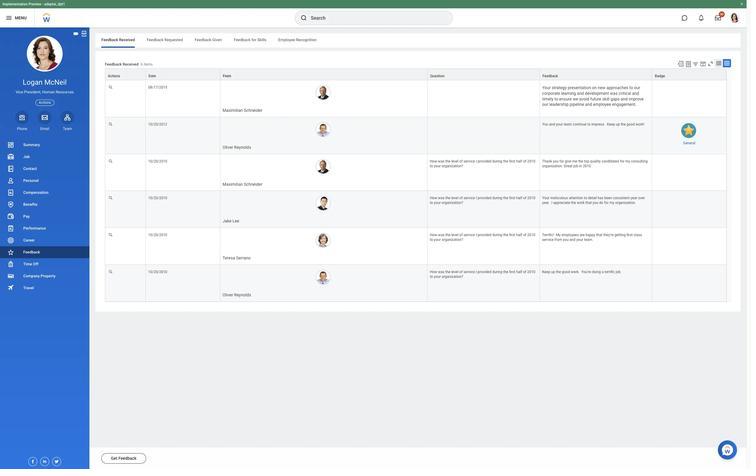 Task type: locate. For each thing, give the bounding box(es) containing it.
0 vertical spatial organization.
[[542, 164, 563, 168]]

level inside jake lee 'row'
[[451, 196, 459, 200]]

the inside thank you for give me the top quality candidates for my consulting organization. great job in 2010.
[[578, 159, 583, 163]]

skills
[[257, 38, 266, 42]]

organization? for jake lee
[[442, 201, 463, 205]]

logan
[[23, 78, 43, 86]]

email button
[[38, 111, 52, 131]]

row containing your strategy presentation on new approaches to our corporate learning and development was critical and timely to ensure we avoid future skill gaps and improve our leadership pipeline and employee engagement.
[[105, 80, 727, 117]]

actions down the vice president, human resources at left top
[[39, 100, 51, 105]]

employee's photo (maximilian schneider) image inside maximilian schneider row
[[316, 159, 331, 174]]

you inside 'your meticulous attention to detail has been consistent year over year.  i appreciate the work that you do for my organization.'
[[593, 201, 598, 205]]

organization? inside maximilian schneider row
[[442, 164, 463, 168]]

0 horizontal spatial keep
[[542, 270, 550, 274]]

2 how was the level of service i provided during the first half of 2010 to your organization? from the top
[[430, 196, 536, 205]]

4 how was the level of service i provided during the first half of 2010 to your organization? from the top
[[430, 270, 536, 279]]

half for jake lee
[[516, 196, 522, 200]]

for right candidates
[[620, 159, 625, 163]]

level inside teresa serrano row
[[451, 233, 459, 237]]

time
[[23, 262, 32, 266]]

career
[[23, 238, 35, 242]]

2 maximilian from the top
[[223, 182, 243, 187]]

1 how from the top
[[430, 159, 437, 163]]

fullscreen image
[[707, 61, 714, 67]]

level inside maximilian schneider row
[[451, 159, 459, 163]]

0 horizontal spatial actions button
[[36, 99, 54, 106]]

provided inside maximilian schneider row
[[478, 159, 491, 163]]

1 2010 from the top
[[527, 159, 535, 163]]

and
[[577, 91, 584, 96], [632, 91, 639, 96], [621, 96, 628, 101], [585, 102, 592, 107], [549, 122, 555, 126], [570, 238, 575, 242]]

0 horizontal spatial you
[[553, 159, 559, 163]]

you down employees
[[563, 238, 569, 242]]

new
[[598, 85, 605, 90]]

cell for your meticulous attention to detail has been consistent year over year.  i appreciate the work that you do for my organization.
[[652, 191, 727, 228]]

your inside 'your meticulous attention to detail has been consistent year over year.  i appreciate the work that you do for my organization.'
[[542, 196, 550, 200]]

2010 for oliver reynolds
[[527, 270, 535, 274]]

strategy
[[552, 85, 567, 90]]

timely
[[542, 96, 553, 101]]

1 vertical spatial good
[[562, 270, 570, 274]]

employees
[[562, 233, 579, 237]]

3 how from the top
[[430, 233, 437, 237]]

1 horizontal spatial our
[[634, 85, 640, 90]]

to inside maximilian schneider row
[[430, 164, 433, 168]]

2010 inside teresa serrano row
[[527, 233, 535, 237]]

tab list
[[95, 33, 741, 48]]

up left work. on the right
[[551, 270, 555, 274]]

consulting
[[631, 159, 648, 163]]

year.
[[542, 201, 550, 205]]

tab list containing feedback received
[[95, 33, 741, 48]]

performance
[[23, 226, 46, 230]]

your inside "your strategy presentation on new approaches to our corporate learning and development was critical and timely to ensure we avoid future skill gaps and improve our leadership pipeline and employee engagement."
[[542, 85, 551, 90]]

level inside oliver reynolds row
[[451, 270, 459, 274]]

work!
[[636, 122, 644, 126]]

good left work!
[[627, 122, 635, 126]]

my left consulting
[[625, 159, 630, 163]]

first inside maximilian schneider row
[[509, 159, 515, 163]]

0 vertical spatial employee's photo (oliver reynolds) image
[[316, 122, 331, 137]]

menu banner
[[0, 0, 747, 27]]

navigation pane region
[[0, 27, 89, 469]]

row
[[105, 68, 727, 80], [105, 80, 727, 117]]

0 vertical spatial oliver reynolds row
[[105, 117, 727, 154]]

service for maximilian schneider
[[464, 159, 475, 163]]

how was the level of service i provided during the first half of 2010 to your organization? inside jake lee 'row'
[[430, 196, 536, 205]]

company property
[[23, 274, 56, 278]]

oliver reynolds for 10/20/2010
[[223, 292, 251, 297]]

1 vertical spatial maximilian schneider
[[223, 182, 262, 187]]

2 provided from the top
[[478, 196, 491, 200]]

during for oliver reynolds
[[492, 270, 502, 274]]

10/20/2010 for jake
[[148, 196, 167, 200]]

1 horizontal spatial organization.
[[615, 201, 636, 205]]

how was the level of service i provided during the first half of 2010 to your organization? inside maximilian schneider row
[[430, 159, 536, 168]]

i inside teresa serrano row
[[476, 233, 477, 237]]

1 vertical spatial oliver reynolds row
[[105, 265, 727, 302]]

1 vertical spatial you
[[593, 201, 598, 205]]

good left work. on the right
[[562, 270, 570, 274]]

you right thank on the top of page
[[553, 159, 559, 163]]

3 how was the level of service i provided during the first half of 2010 to your organization? from the top
[[430, 233, 536, 242]]

1 vertical spatial reynolds
[[234, 292, 251, 297]]

0 horizontal spatial that
[[586, 201, 592, 205]]

organization. inside 'your meticulous attention to detail has been consistent year over year.  i appreciate the work that you do for my organization.'
[[615, 201, 636, 205]]

appreciate
[[553, 201, 570, 205]]

terrific!  my employees are happy that they're getting first class service from you and your team.
[[542, 233, 643, 242]]

2 schneider from the top
[[244, 182, 262, 187]]

4 how from the top
[[430, 270, 437, 274]]

1 horizontal spatial keep
[[607, 122, 615, 126]]

jake
[[223, 219, 231, 223]]

3 level from the top
[[451, 233, 459, 237]]

travel link
[[0, 282, 89, 294]]

maximilian for thank you for give me the top quality candidates for my consulting organization. great job in 2010.
[[223, 182, 243, 187]]

toolbar
[[675, 59, 731, 68]]

our down timely
[[542, 102, 548, 107]]

0 vertical spatial you
[[553, 159, 559, 163]]

2010 inside oliver reynolds row
[[527, 270, 535, 274]]

avoid
[[579, 96, 589, 101]]

4 2010 from the top
[[527, 270, 535, 274]]

team
[[564, 122, 572, 126]]

1 oliver reynolds row from the top
[[105, 117, 727, 154]]

0 vertical spatial good
[[627, 122, 635, 126]]

mail image
[[41, 114, 48, 121]]

our up improve
[[634, 85, 640, 90]]

2 2010 from the top
[[527, 196, 535, 200]]

1 how was the level of service i provided during the first half of 2010 to your organization? from the top
[[430, 159, 536, 168]]

for left skills
[[252, 38, 256, 42]]

cell for thank you for give me the top quality candidates for my consulting organization. great job in 2010.
[[652, 154, 727, 191]]

service for jake lee
[[464, 196, 475, 200]]

2010 inside maximilian schneider row
[[527, 159, 535, 163]]

3 2010 from the top
[[527, 233, 535, 237]]

1 horizontal spatial actions button
[[105, 69, 146, 80]]

3 10/20/2010 from the top
[[148, 233, 167, 237]]

was inside teresa serrano row
[[438, 233, 445, 237]]

give
[[565, 159, 571, 163]]

my
[[625, 159, 630, 163], [610, 201, 614, 205]]

meticulous
[[550, 196, 568, 200]]

to inside 'your meticulous attention to detail has been consistent year over year.  i appreciate the work that you do for my organization.'
[[584, 196, 587, 200]]

that down 'detail' at the right of page
[[586, 201, 592, 205]]

2010 for maximilian schneider
[[527, 159, 535, 163]]

personal image
[[7, 177, 14, 184]]

1 schneider from the top
[[244, 108, 262, 113]]

1 reynolds from the top
[[234, 145, 251, 150]]

organization? inside teresa serrano row
[[442, 238, 463, 242]]

employee's photo (oliver reynolds) image
[[316, 122, 331, 137], [316, 269, 331, 285]]

employee recognition
[[278, 38, 317, 42]]

you down 'detail' at the right of page
[[593, 201, 598, 205]]

benefits image
[[7, 201, 14, 208]]

and right you
[[549, 122, 555, 126]]

received left 6
[[123, 62, 138, 67]]

was inside maximilian schneider row
[[438, 159, 445, 163]]

0 vertical spatial received
[[119, 38, 135, 42]]

1 horizontal spatial actions
[[108, 74, 120, 78]]

0 vertical spatial our
[[634, 85, 640, 90]]

feedback given
[[195, 38, 222, 42]]

0 horizontal spatial our
[[542, 102, 548, 107]]

oliver reynolds row
[[105, 117, 727, 154], [105, 265, 727, 302]]

organization? for oliver reynolds
[[442, 275, 463, 279]]

row containing actions
[[105, 68, 727, 80]]

first for jake lee
[[509, 196, 515, 200]]

travel
[[23, 286, 34, 290]]

how for maximilian schneider
[[430, 159, 437, 163]]

your inside terrific!  my employees are happy that they're getting first class service from you and your team.
[[576, 238, 583, 242]]

summary link
[[0, 139, 89, 151]]

how
[[430, 159, 437, 163], [430, 196, 437, 200], [430, 233, 437, 237], [430, 270, 437, 274]]

actions button down the feedback received 6 items in the left top of the page
[[105, 69, 146, 80]]

0 vertical spatial oliver
[[223, 145, 233, 150]]

half for oliver reynolds
[[516, 270, 522, 274]]

organization. down thank on the top of page
[[542, 164, 563, 168]]

during for teresa serrano
[[492, 233, 502, 237]]

1 horizontal spatial good
[[627, 122, 635, 126]]

that inside terrific!  my employees are happy that they're getting first class service from you and your team.
[[596, 233, 602, 237]]

up right impress.
[[616, 122, 620, 126]]

time off
[[23, 262, 38, 266]]

4 10/20/2010 from the top
[[148, 270, 167, 274]]

organization? inside jake lee 'row'
[[442, 201, 463, 205]]

first for maximilian schneider
[[509, 159, 515, 163]]

1 employee's photo (maximilian schneider) image from the top
[[316, 85, 331, 101]]

up
[[616, 122, 620, 126], [551, 270, 555, 274]]

was for oliver reynolds
[[438, 270, 445, 274]]

requested
[[164, 38, 183, 42]]

1 organization? from the top
[[442, 164, 463, 168]]

for down the been
[[604, 201, 609, 205]]

engagement.
[[612, 102, 636, 107]]

employee's photo (maximilian schneider) image
[[316, 85, 331, 101], [316, 159, 331, 174]]

oliver for 10/20/2010
[[223, 292, 233, 297]]

received inside tab list
[[119, 38, 135, 42]]

close environment banner image
[[740, 2, 744, 6]]

1 vertical spatial that
[[596, 233, 602, 237]]

0 vertical spatial actions button
[[105, 69, 146, 80]]

1 vertical spatial oliver
[[223, 292, 233, 297]]

0 vertical spatial reynolds
[[234, 145, 251, 150]]

10/20/2010 for maximilian
[[148, 159, 167, 163]]

0 vertical spatial actions
[[108, 74, 120, 78]]

provided inside oliver reynolds row
[[478, 270, 491, 274]]

actions button down the vice president, human resources at left top
[[36, 99, 54, 106]]

your inside maximilian schneider row
[[434, 164, 441, 168]]

job
[[573, 164, 578, 168]]

i
[[476, 159, 477, 163], [476, 196, 477, 200], [551, 201, 552, 205], [476, 233, 477, 237], [476, 270, 477, 274]]

half for teresa serrano
[[516, 233, 522, 237]]

half for maximilian schneider
[[516, 159, 522, 163]]

attention
[[569, 196, 583, 200]]

1 horizontal spatial up
[[616, 122, 620, 126]]

1 your from the top
[[542, 85, 551, 90]]

0 horizontal spatial my
[[610, 201, 614, 205]]

badge
[[655, 74, 665, 78]]

1 during from the top
[[492, 159, 502, 163]]

recognition
[[296, 38, 317, 42]]

list
[[0, 139, 89, 294]]

0 horizontal spatial organization.
[[542, 164, 563, 168]]

4 during from the top
[[492, 270, 502, 274]]

1 vertical spatial up
[[551, 270, 555, 274]]

during inside jake lee 'row'
[[492, 196, 502, 200]]

how was the level of service i provided during the first half of 2010 to your organization? inside teresa serrano row
[[430, 233, 536, 242]]

received for feedback received
[[119, 38, 135, 42]]

maximilian schneider
[[223, 108, 262, 113], [223, 182, 262, 187]]

2 level from the top
[[451, 196, 459, 200]]

2 10/20/2010 from the top
[[148, 196, 167, 200]]

how for jake lee
[[430, 196, 437, 200]]

half inside teresa serrano row
[[516, 233, 522, 237]]

time off image
[[7, 261, 14, 268]]

contact image
[[7, 165, 14, 172]]

gaps
[[611, 96, 620, 101]]

great
[[564, 164, 572, 168]]

2 oliver reynolds from the top
[[223, 292, 251, 297]]

organization?
[[442, 164, 463, 168], [442, 201, 463, 205], [442, 238, 463, 242], [442, 275, 463, 279]]

maximilian for your strategy presentation on new approaches to our corporate learning and development was critical and timely to ensure we avoid future skill gaps and improve our leadership pipeline and employee engagement.
[[223, 108, 243, 113]]

given
[[212, 38, 222, 42]]

received up the feedback received 6 items in the left top of the page
[[119, 38, 135, 42]]

service inside maximilian schneider row
[[464, 159, 475, 163]]

and down employees
[[570, 238, 575, 242]]

4 level from the top
[[451, 270, 459, 274]]

table image
[[716, 60, 722, 66]]

provided inside jake lee 'row'
[[478, 196, 491, 200]]

3 during from the top
[[492, 233, 502, 237]]

4 organization? from the top
[[442, 275, 463, 279]]

employee's photo (maximilian schneider) image inside row
[[316, 85, 331, 101]]

1 horizontal spatial you
[[563, 238, 569, 242]]

your up year.
[[542, 196, 550, 200]]

i for oliver reynolds
[[476, 270, 477, 274]]

teresa serrano row
[[105, 228, 727, 265]]

you're
[[581, 270, 591, 274]]

was for maximilian schneider
[[438, 159, 445, 163]]

feedback
[[101, 38, 118, 42], [147, 38, 163, 42], [195, 38, 211, 42], [234, 38, 251, 42], [105, 62, 122, 67], [543, 74, 558, 78], [23, 250, 40, 254], [118, 456, 136, 461]]

learning
[[561, 91, 576, 96]]

i for maximilian schneider
[[476, 159, 477, 163]]

2 reynolds from the top
[[234, 292, 251, 297]]

0 horizontal spatial up
[[551, 270, 555, 274]]

4 half from the top
[[516, 270, 522, 274]]

the
[[621, 122, 626, 126], [445, 159, 450, 163], [503, 159, 508, 163], [578, 159, 583, 163], [445, 196, 450, 200], [503, 196, 508, 200], [571, 201, 576, 205], [445, 233, 450, 237], [503, 233, 508, 237], [445, 270, 450, 274], [503, 270, 508, 274], [556, 270, 561, 274]]

0 vertical spatial your
[[542, 85, 551, 90]]

my inside thank you for give me the top quality candidates for my consulting organization. great job in 2010.
[[625, 159, 630, 163]]

team logan mcneil element
[[61, 126, 74, 131]]

10/20/2010 inside maximilian schneider row
[[148, 159, 167, 163]]

was inside jake lee 'row'
[[438, 196, 445, 200]]

keep left work. on the right
[[542, 270, 550, 274]]

employee's photo (maximilian schneider) image for thank
[[316, 159, 331, 174]]

click to view/edit grid preferences image
[[700, 61, 706, 67]]

2 vertical spatial you
[[563, 238, 569, 242]]

1 vertical spatial employee's photo (maximilian schneider) image
[[316, 159, 331, 174]]

1 employee's photo (oliver reynolds) image from the top
[[316, 122, 331, 137]]

2010 for jake lee
[[527, 196, 535, 200]]

0 vertical spatial keep
[[607, 122, 615, 126]]

provided inside teresa serrano row
[[478, 233, 491, 237]]

your for jake lee
[[434, 201, 441, 205]]

cell for terrific!  my employees are happy that they're getting first class service from you and your team.
[[652, 228, 727, 265]]

to
[[629, 85, 633, 90], [555, 96, 558, 101], [587, 122, 591, 126], [430, 164, 433, 168], [584, 196, 587, 200], [430, 201, 433, 205], [430, 238, 433, 242], [430, 275, 433, 279]]

for inside tab list
[[252, 38, 256, 42]]

3 organization? from the top
[[442, 238, 463, 242]]

2 employee's photo (maximilian schneider) image from the top
[[316, 159, 331, 174]]

2 horizontal spatial you
[[593, 201, 598, 205]]

thank you for give me the top quality candidates for my consulting organization. great job in 2010.
[[542, 159, 649, 168]]

2 maximilian schneider from the top
[[223, 182, 262, 187]]

half inside maximilian schneider row
[[516, 159, 522, 163]]

1 vertical spatial oliver reynolds
[[223, 292, 251, 297]]

cell for keep up the good work.  you're doing a terrific job.
[[652, 265, 727, 302]]

level for maximilian schneider
[[451, 159, 459, 163]]

0 vertical spatial oliver reynolds
[[223, 145, 251, 150]]

0 vertical spatial schneider
[[244, 108, 262, 113]]

maximilian schneider row
[[105, 154, 727, 191]]

provided
[[478, 159, 491, 163], [478, 196, 491, 200], [478, 233, 491, 237], [478, 270, 491, 274]]

that
[[586, 201, 592, 205], [596, 233, 602, 237]]

1 vertical spatial maximilian
[[223, 182, 243, 187]]

maximilian schneider for your strategy presentation on new approaches to our corporate learning and development was critical and timely to ensure we avoid future skill gaps and improve our leadership pipeline and employee engagement.
[[223, 108, 262, 113]]

1 oliver reynolds from the top
[[223, 145, 251, 150]]

how for teresa serrano
[[430, 233, 437, 237]]

1 row from the top
[[105, 68, 727, 80]]

2010 inside jake lee 'row'
[[527, 196, 535, 200]]

organization.
[[542, 164, 563, 168], [615, 201, 636, 205]]

1 vertical spatial my
[[610, 201, 614, 205]]

cell
[[428, 80, 540, 117], [652, 80, 727, 117], [428, 117, 540, 154], [652, 154, 727, 191], [652, 191, 727, 228], [652, 228, 727, 265], [652, 265, 727, 302]]

2 employee's photo (oliver reynolds) image from the top
[[316, 269, 331, 285]]

service inside jake lee 'row'
[[464, 196, 475, 200]]

1 horizontal spatial that
[[596, 233, 602, 237]]

and down presentation
[[577, 91, 584, 96]]

during inside maximilian schneider row
[[492, 159, 502, 163]]

during inside teresa serrano row
[[492, 233, 502, 237]]

oliver reynolds for 10/20/2012
[[223, 145, 251, 150]]

in
[[579, 164, 582, 168]]

1 10/20/2010 from the top
[[148, 159, 167, 163]]

export to worksheets image
[[685, 61, 692, 68]]

1 horizontal spatial my
[[625, 159, 630, 163]]

your meticulous attention to detail has been consistent year over year.  i appreciate the work that you do for my organization.
[[542, 196, 646, 205]]

first inside jake lee 'row'
[[509, 196, 515, 200]]

1 vertical spatial your
[[542, 196, 550, 200]]

1 level from the top
[[451, 159, 459, 163]]

list containing summary
[[0, 139, 89, 294]]

travel image
[[7, 284, 14, 291]]

0 vertical spatial my
[[625, 159, 630, 163]]

reynolds for 10/20/2010
[[234, 292, 251, 297]]

feedback for skills
[[234, 38, 266, 42]]

how inside teresa serrano row
[[430, 233, 437, 237]]

level for oliver reynolds
[[451, 270, 459, 274]]

2 half from the top
[[516, 196, 522, 200]]

0 vertical spatial that
[[586, 201, 592, 205]]

feedback inside list
[[23, 250, 40, 254]]

0 vertical spatial maximilian schneider
[[223, 108, 262, 113]]

first inside oliver reynolds row
[[509, 270, 515, 274]]

team
[[63, 127, 72, 131]]

schneider for thank you for give me the top quality candidates for my consulting organization. great job in 2010.
[[244, 182, 262, 187]]

oliver reynolds
[[223, 145, 251, 150], [223, 292, 251, 297]]

export to excel image
[[677, 61, 684, 67]]

my inside 'your meticulous attention to detail has been consistent year over year.  i appreciate the work that you do for my organization.'
[[610, 201, 614, 205]]

2 organization? from the top
[[442, 201, 463, 205]]

from button
[[220, 69, 427, 80]]

cell for your strategy presentation on new approaches to our corporate learning and development was critical and timely to ensure we avoid future skill gaps and improve our leadership pipeline and employee engagement.
[[652, 80, 727, 117]]

1 vertical spatial schneider
[[244, 182, 262, 187]]

your up corporate
[[542, 85, 551, 90]]

10/20/2012
[[148, 122, 167, 126]]

how was the level of service i provided during the first half of 2010 to your organization? for reynolds
[[430, 270, 536, 279]]

my down the been
[[610, 201, 614, 205]]

that right happy at right
[[596, 233, 602, 237]]

2 your from the top
[[542, 196, 550, 200]]

actions down the feedback received 6 items in the left top of the page
[[108, 74, 120, 78]]

2 oliver from the top
[[223, 292, 233, 297]]

2 row from the top
[[105, 80, 727, 117]]

top
[[584, 159, 589, 163]]

i for teresa serrano
[[476, 233, 477, 237]]

2010
[[527, 159, 535, 163], [527, 196, 535, 200], [527, 233, 535, 237], [527, 270, 535, 274]]

1 vertical spatial employee's photo (oliver reynolds) image
[[316, 269, 331, 285]]

maximilian schneider for thank you for give me the top quality candidates for my consulting organization. great job in 2010.
[[223, 182, 262, 187]]

1 vertical spatial actions
[[39, 100, 51, 105]]

you
[[542, 122, 548, 126]]

1 half from the top
[[516, 159, 522, 163]]

over
[[638, 196, 645, 200]]

1 provided from the top
[[478, 159, 491, 163]]

4 provided from the top
[[478, 270, 491, 274]]

keep right impress.
[[607, 122, 615, 126]]

1 vertical spatial organization.
[[615, 201, 636, 205]]

3 provided from the top
[[478, 233, 491, 237]]

provided for maximilian schneider
[[478, 159, 491, 163]]

corporate
[[542, 91, 560, 96]]

08/17/2015
[[148, 85, 167, 89]]

how for oliver reynolds
[[430, 270, 437, 274]]

0 vertical spatial employee's photo (maximilian schneider) image
[[316, 85, 331, 101]]

1 vertical spatial received
[[123, 62, 138, 67]]

1 maximilian from the top
[[223, 108, 243, 113]]

Search Workday  search field
[[311, 11, 440, 24]]

10/20/2010 inside teresa serrano row
[[148, 233, 167, 237]]

company property image
[[7, 273, 14, 280]]

how inside jake lee 'row'
[[430, 196, 437, 200]]

your strategy presentation on new approaches to our corporate learning and development was critical and timely to ensure we avoid future skill gaps and improve our leadership pipeline and employee engagement.
[[542, 85, 645, 107]]

3 half from the top
[[516, 233, 522, 237]]

for
[[252, 38, 256, 42], [560, 159, 564, 163], [620, 159, 625, 163], [604, 201, 609, 205]]

1 vertical spatial keep
[[542, 270, 550, 274]]

0 horizontal spatial actions
[[39, 100, 51, 105]]

received
[[119, 38, 135, 42], [123, 62, 138, 67]]

half inside jake lee 'row'
[[516, 196, 522, 200]]

10/20/2010 for teresa
[[148, 233, 167, 237]]

2 during from the top
[[492, 196, 502, 200]]

2 how from the top
[[430, 196, 437, 200]]

view team image
[[64, 114, 71, 121]]

employee's photo (jake lee) image
[[316, 196, 331, 211]]

mcneil
[[44, 78, 67, 86]]

level for jake lee
[[451, 196, 459, 200]]

0 vertical spatial maximilian
[[223, 108, 243, 113]]

implementation
[[2, 2, 28, 6]]

reynolds
[[234, 145, 251, 150], [234, 292, 251, 297]]

your inside jake lee 'row'
[[434, 201, 441, 205]]

how inside maximilian schneider row
[[430, 159, 437, 163]]

your
[[542, 85, 551, 90], [542, 196, 550, 200]]

serrano
[[236, 256, 251, 260]]

1 maximilian schneider from the top
[[223, 108, 262, 113]]

service for teresa serrano
[[464, 233, 475, 237]]

organization. down 'consistent'
[[615, 201, 636, 205]]

service inside terrific!  my employees are happy that they're getting first class service from you and your team.
[[542, 238, 554, 242]]

1 oliver from the top
[[223, 145, 233, 150]]

was inside oliver reynolds row
[[438, 270, 445, 274]]

1 vertical spatial our
[[542, 102, 548, 107]]

10/20/2010 inside jake lee 'row'
[[148, 196, 167, 200]]

preview
[[29, 2, 41, 6]]

service for oliver reynolds
[[464, 270, 475, 274]]

compensation
[[23, 190, 49, 195]]



Task type: vqa. For each thing, say whether or not it's contained in the screenshot.
31 31
no



Task type: describe. For each thing, give the bounding box(es) containing it.
terrific
[[605, 270, 615, 274]]

my
[[556, 233, 561, 237]]

provided for teresa serrano
[[478, 233, 491, 237]]

getting
[[615, 233, 626, 237]]

logan mcneil
[[23, 78, 67, 86]]

i inside 'your meticulous attention to detail has been consistent year over year.  i appreciate the work that you do for my organization.'
[[551, 201, 552, 205]]

received for feedback received 6 items
[[123, 62, 138, 67]]

property
[[41, 274, 56, 278]]

30 button
[[711, 11, 725, 24]]

on
[[592, 85, 597, 90]]

inbox large image
[[715, 15, 721, 21]]

pay
[[23, 214, 30, 219]]

feedback image
[[7, 249, 14, 256]]

facebook image
[[29, 457, 35, 464]]

how was the level of service i provided during the first half of 2010 to your organization? for serrano
[[430, 233, 536, 242]]

vice president, human resources
[[16, 90, 74, 94]]

compensation link
[[0, 187, 89, 199]]

job image
[[7, 153, 14, 160]]

first for teresa serrano
[[509, 233, 515, 237]]

employee's photo (maximilian schneider) image for your
[[316, 85, 331, 101]]

expand table image
[[724, 60, 730, 66]]

to inside teresa serrano row
[[430, 238, 433, 242]]

teresa
[[223, 256, 235, 260]]

twitter image
[[52, 457, 59, 464]]

search image
[[300, 14, 307, 21]]

organization? for maximilian schneider
[[442, 164, 463, 168]]

job link
[[0, 151, 89, 163]]

2010 for teresa serrano
[[527, 233, 535, 237]]

row for logan mcneil
[[105, 68, 727, 80]]

6
[[141, 62, 143, 67]]

employee
[[278, 38, 295, 42]]

organization? for teresa serrano
[[442, 238, 463, 242]]

get feedback
[[111, 456, 136, 461]]

been
[[604, 196, 612, 200]]

your for teresa serrano
[[434, 238, 441, 242]]

your for your strategy presentation on new approaches to our corporate learning and development was critical and timely to ensure we avoid future skill gaps and improve our leadership pipeline and employee engagement.
[[542, 85, 551, 90]]

get feedback button
[[101, 453, 146, 464]]

company
[[23, 274, 40, 278]]

first inside terrific!  my employees are happy that they're getting first class service from you and your team.
[[627, 233, 633, 237]]

reynolds for 10/20/2012
[[234, 145, 251, 150]]

and up improve
[[632, 91, 639, 96]]

consistent
[[613, 196, 630, 200]]

lee
[[233, 219, 239, 223]]

the inside 'your meticulous attention to detail has been consistent year over year.  i appreciate the work that you do for my organization.'
[[571, 201, 576, 205]]

feedback button
[[540, 69, 652, 80]]

they're
[[603, 233, 614, 237]]

phone button
[[15, 111, 29, 131]]

email logan mcneil element
[[38, 126, 52, 131]]

and inside terrific!  my employees are happy that they're getting first class service from you and your team.
[[570, 238, 575, 242]]

a
[[602, 270, 604, 274]]

0 vertical spatial up
[[616, 122, 620, 126]]

question button
[[428, 69, 540, 80]]

was inside "your strategy presentation on new approaches to our corporate learning and development was critical and timely to ensure we avoid future skill gaps and improve our leadership pipeline and employee engagement."
[[610, 91, 618, 96]]

happy
[[586, 233, 595, 237]]

actions inside navigation pane region
[[39, 100, 51, 105]]

feedback received
[[101, 38, 135, 42]]

continue
[[573, 122, 587, 126]]

employee
[[593, 102, 611, 107]]

feedback link
[[0, 246, 89, 258]]

your for your meticulous attention to detail has been consistent year over year.  i appreciate the work that you do for my organization.
[[542, 196, 550, 200]]

jake lee row
[[105, 191, 727, 228]]

and down avoid
[[585, 102, 592, 107]]

benefits
[[23, 202, 38, 207]]

employee's photo (oliver reynolds) image for 10/20/2012
[[316, 122, 331, 137]]

detail
[[588, 196, 597, 200]]

1 vertical spatial actions button
[[36, 99, 54, 106]]

oliver for 10/20/2012
[[223, 145, 233, 150]]

you inside thank you for give me the top quality candidates for my consulting organization. great job in 2010.
[[553, 159, 559, 163]]

get
[[111, 456, 117, 461]]

vice
[[16, 90, 23, 94]]

general
[[683, 141, 695, 145]]

employee's photo (oliver reynolds) image for 10/20/2010
[[316, 269, 331, 285]]

notifications large image
[[698, 15, 704, 21]]

profile logan mcneil image
[[730, 13, 739, 24]]

that inside 'your meticulous attention to detail has been consistent year over year.  i appreciate the work that you do for my organization.'
[[586, 201, 592, 205]]

your for maximilian schneider
[[434, 164, 441, 168]]

general link
[[683, 140, 695, 145]]

personal
[[23, 178, 39, 183]]

personal link
[[0, 175, 89, 187]]

job.
[[616, 270, 622, 274]]

and inside oliver reynolds row
[[549, 122, 555, 126]]

job
[[23, 154, 30, 159]]

summary image
[[7, 141, 14, 148]]

ensure
[[559, 96, 572, 101]]

and up 'engagement.'
[[621, 96, 628, 101]]

for inside 'your meticulous attention to detail has been consistent year over year.  i appreciate the work that you do for my organization.'
[[604, 201, 609, 205]]

pipeline
[[570, 102, 584, 107]]

was for teresa serrano
[[438, 233, 445, 237]]

impress.
[[592, 122, 605, 126]]

level for teresa serrano
[[451, 233, 459, 237]]

linkedin image
[[41, 457, 47, 464]]

pay image
[[7, 213, 14, 220]]

select to filter grid data image
[[692, 61, 699, 67]]

schneider for your strategy presentation on new approaches to our corporate learning and development was critical and timely to ensure we avoid future skill gaps and improve our leadership pipeline and employee engagement.
[[244, 108, 262, 113]]

keep up the good work.  you're doing a terrific job.
[[542, 270, 622, 274]]

development
[[585, 91, 609, 96]]

resources
[[56, 90, 74, 94]]

date button
[[146, 69, 220, 80]]

phone logan mcneil element
[[15, 126, 29, 131]]

provided for jake lee
[[478, 196, 491, 200]]

for left give
[[560, 159, 564, 163]]

30
[[720, 13, 724, 16]]

tag image
[[73, 30, 79, 37]]

adeptai_dpt1
[[44, 2, 65, 6]]

date
[[149, 74, 156, 78]]

organization. inside thank you for give me the top quality candidates for my consulting organization. great job in 2010.
[[542, 164, 563, 168]]

do
[[599, 201, 603, 205]]

implementation preview -   adeptai_dpt1
[[2, 2, 65, 6]]

was for jake lee
[[438, 196, 445, 200]]

year
[[631, 196, 637, 200]]

work.
[[571, 270, 580, 274]]

view printable version (pdf) image
[[81, 30, 87, 37]]

team.
[[584, 238, 593, 242]]

your for oliver reynolds
[[434, 275, 441, 279]]

future
[[590, 96, 601, 101]]

improve
[[629, 96, 644, 101]]

0 horizontal spatial good
[[562, 270, 570, 274]]

justify image
[[5, 14, 13, 21]]

-
[[42, 2, 43, 6]]

me
[[572, 159, 577, 163]]

class
[[634, 233, 642, 237]]

2010.
[[583, 164, 592, 168]]

feedback inside button
[[118, 456, 136, 461]]

quality
[[590, 159, 601, 163]]

badge image
[[681, 123, 696, 138]]

leadership
[[549, 102, 569, 107]]

from
[[554, 238, 562, 242]]

during for jake lee
[[492, 196, 502, 200]]

we
[[573, 96, 578, 101]]

i for jake lee
[[476, 196, 477, 200]]

you inside terrific!  my employees are happy that they're getting first class service from you and your team.
[[563, 238, 569, 242]]

email
[[40, 127, 49, 131]]

10/20/2010 for oliver
[[148, 270, 167, 274]]

question
[[430, 74, 445, 78]]

how was the level of service i provided during the first half of 2010 to your organization? for lee
[[430, 196, 536, 205]]

thank
[[542, 159, 552, 163]]

time off link
[[0, 258, 89, 270]]

career image
[[7, 237, 14, 244]]

feedback inside popup button
[[543, 74, 558, 78]]

phone image
[[18, 114, 26, 121]]

critical
[[619, 91, 631, 96]]

badge button
[[652, 69, 726, 80]]

summary
[[23, 143, 40, 147]]

employee's photo (teresa serrano) image
[[316, 233, 331, 248]]

row for feedback given
[[105, 80, 727, 117]]

menu button
[[0, 8, 34, 27]]

2 oliver reynolds row from the top
[[105, 265, 727, 302]]

president,
[[24, 90, 41, 94]]

performance image
[[7, 225, 14, 232]]

contact link
[[0, 163, 89, 175]]

during for maximilian schneider
[[492, 159, 502, 163]]

compensation image
[[7, 189, 14, 196]]

provided for oliver reynolds
[[478, 270, 491, 274]]

how was the level of service i provided during the first half of 2010 to your organization? for schneider
[[430, 159, 536, 168]]

first for oliver reynolds
[[509, 270, 515, 274]]

performance link
[[0, 222, 89, 234]]



